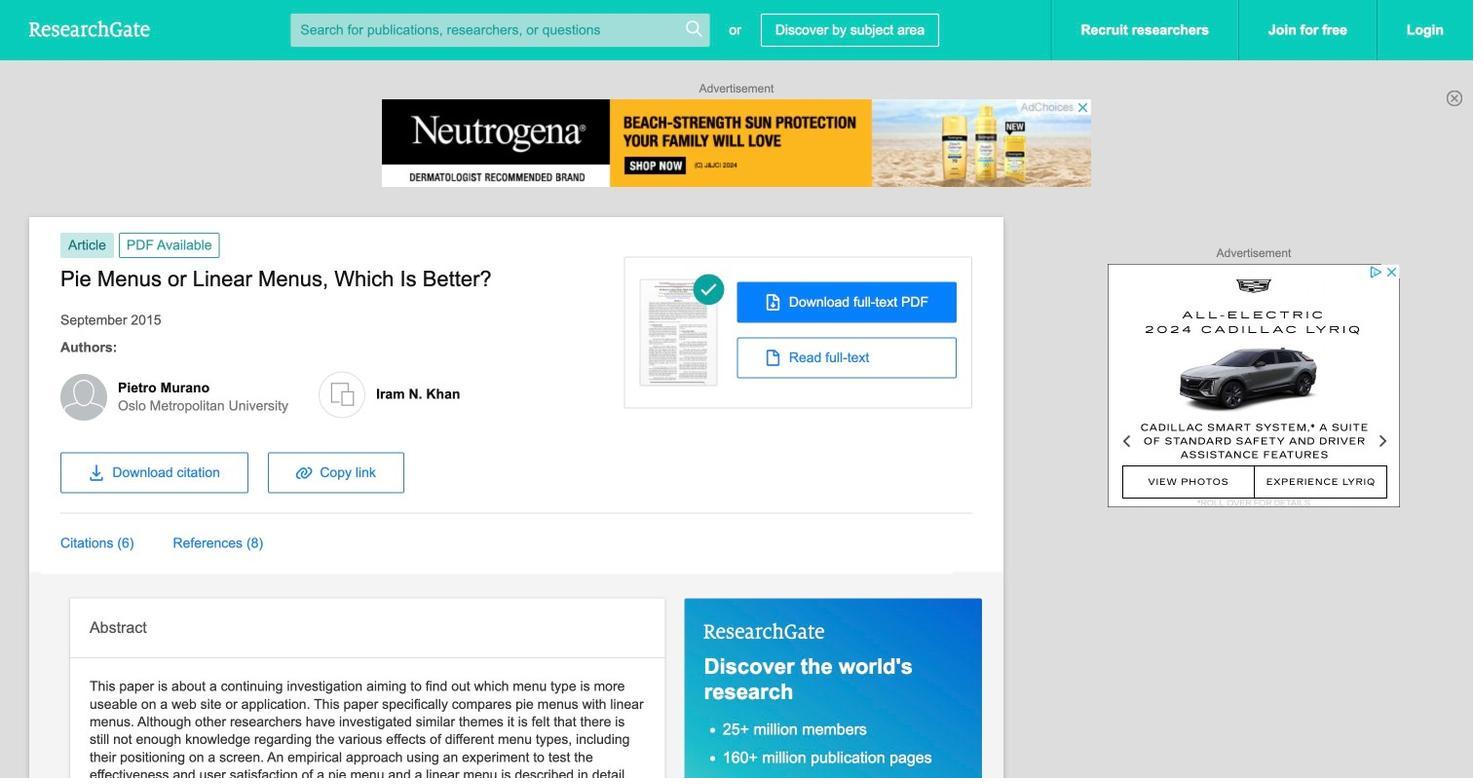 Task type: locate. For each thing, give the bounding box(es) containing it.
0 horizontal spatial researchgate logo image
[[29, 20, 150, 37]]

0 vertical spatial advertisement element
[[382, 99, 1091, 187]]

1 horizontal spatial advertisement element
[[1108, 264, 1400, 508]]

menu bar
[[41, 514, 893, 574]]

researchgate logo image
[[29, 20, 150, 37], [704, 623, 825, 639]]

size s image
[[684, 19, 704, 38]]

navigation
[[41, 443, 972, 574]]

0 vertical spatial researchgate logo image
[[29, 20, 150, 37]]

0 horizontal spatial advertisement element
[[382, 99, 1091, 187]]

1 horizontal spatial researchgate logo image
[[704, 623, 825, 639]]

1 vertical spatial researchgate logo image
[[704, 623, 825, 639]]

main content
[[29, 217, 1473, 779]]

iram n. khan image
[[319, 372, 365, 418]]

advertisement element
[[382, 99, 1091, 187], [1108, 264, 1400, 508]]



Task type: describe. For each thing, give the bounding box(es) containing it.
1 vertical spatial advertisement element
[[1108, 264, 1400, 508]]

pietro murano at oslo metropolitan university image
[[60, 374, 107, 421]]

Search for publications, researchers, or questions field
[[291, 14, 710, 47]]



Task type: vqa. For each thing, say whether or not it's contained in the screenshot.
pages
no



